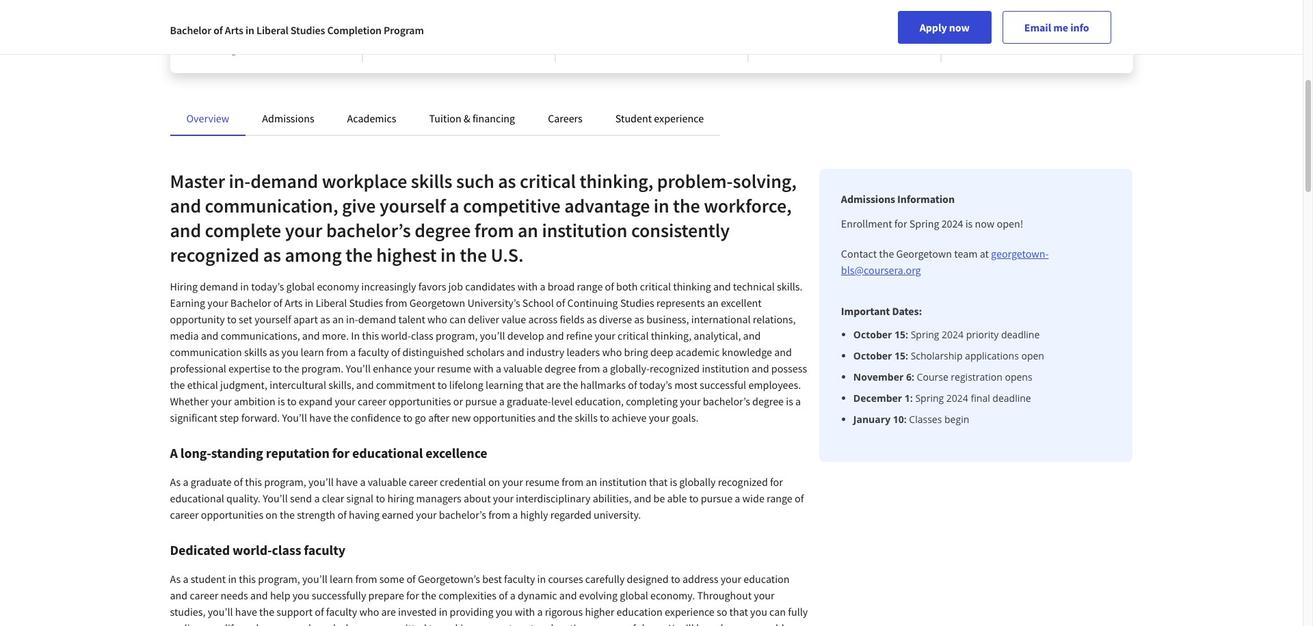 Task type: vqa. For each thing, say whether or not it's contained in the screenshot.
Academics
yes



Task type: locate. For each thing, give the bounding box(es) containing it.
career up managers
[[409, 475, 438, 489]]

range inside hiring demand in today's global economy increasingly favors job candidates with a broad range of both critical thinking and technical skills. earning your bachelor of arts in liberal studies from georgetown university's school of continuing studies represents an excellent opportunity to set yourself apart as an in-demand talent who can deliver value across fields as diverse as business, international relations, media and communications, and more. in this world-class program, you'll develop and refine your critical thinking, analytical, and communication skills as you learn from a faculty of distinguished scholars and industry leaders who bring deep academic knowledge and professional expertise to the program. you'll enhance your resume with a valuable degree from a globally-recognized institution and possess the ethical judgment, intercultural skills, and commitment to lifelong learning that are the hallmarks of today's most successful employees. whether your ambition is to expand your career opportunities or pursue a graduate-level education, completing your bachelor's degree is a significant step forward. you'll have the confidence to go after new opportunities and the skills to achieve your goals.
[[577, 280, 603, 293]]

pursue inside hiring demand in today's global economy increasingly favors job candidates with a broad range of both critical thinking and technical skills. earning your bachelor of arts in liberal studies from georgetown university's school of continuing studies represents an excellent opportunity to set yourself apart as an in-demand talent who can deliver value across fields as diverse as business, international relations, media and communications, and more. in this world-class program, you'll develop and refine your critical thinking, analytical, and communication skills as you learn from a faculty of distinguished scholars and industry leaders who bring deep academic knowledge and professional expertise to the program. you'll enhance your resume with a valuable degree from a globally-recognized institution and possess the ethical judgment, intercultural skills, and commitment to lifelong learning that are the hallmarks of today's most successful employees. whether your ambition is to expand your career opportunities or pursue a graduate-level education, completing your bachelor's degree is a significant step forward. you'll have the confidence to go after new opportunities and the skills to achieve your goals.
[[465, 395, 497, 408]]

0 horizontal spatial admissions
[[262, 111, 314, 125]]

1 list item from the top
[[853, 328, 1111, 342]]

1 vertical spatial in-
[[346, 313, 358, 326]]

program, inside as a graduate of this program, you'll have a valuable career credential on your resume from an institution that is globally recognized for educational quality. you'll send a clear signal to hiring managers about your interdisciplinary abilities, and be able to pursue a wide range of career opportunities on the strength of having earned your bachelor's from a highly regarded university.
[[264, 475, 306, 489]]

0 horizontal spatial valuable
[[368, 475, 407, 489]]

this inside as a student in this program, you'll learn from some of georgetown's best faculty in courses carefully designed to address your education and career needs and help you successfully prepare for the complexities of a dynamic and evolving global economy. throughout your studies, you'll have the support of faculty who are invested in providing you with a rigorous higher education experience so that you can fully realize your life and career goals and who are committed to making your return to education a successful one. you'll broaden your probl
[[239, 572, 256, 586]]

now inside button
[[949, 21, 970, 34]]

you'll up life
[[208, 605, 233, 619]]

1 horizontal spatial opportunities
[[389, 395, 451, 408]]

leaders
[[567, 345, 600, 359]]

1 horizontal spatial educational
[[352, 445, 423, 462]]

as
[[498, 169, 516, 194], [263, 243, 281, 267], [320, 313, 330, 326], [587, 313, 597, 326], [634, 313, 644, 326], [269, 345, 279, 359]]

georgetown down favors
[[409, 296, 465, 310]]

possess
[[771, 362, 807, 375]]

of
[[213, 23, 223, 37], [314, 30, 322, 42], [605, 280, 614, 293], [273, 296, 282, 310], [556, 296, 565, 310], [391, 345, 400, 359], [628, 378, 637, 392], [234, 475, 243, 489], [795, 492, 804, 505], [337, 508, 347, 522], [407, 572, 416, 586], [499, 589, 508, 603], [315, 605, 324, 619]]

highly
[[520, 508, 548, 522]]

in- right master
[[229, 169, 250, 194]]

valuable
[[503, 362, 542, 375], [368, 475, 407, 489]]

info
[[1070, 21, 1089, 34]]

faculty down in
[[358, 345, 389, 359]]

2024 up october 15: scholarship applications open
[[942, 328, 964, 341]]

in inside engage in group discussions with professors and peers.
[[416, 16, 423, 29]]

&
[[464, 111, 470, 125]]

october up november
[[853, 349, 892, 362]]

for
[[770, 30, 782, 42], [894, 217, 907, 230], [332, 445, 350, 462], [770, 475, 783, 489], [406, 589, 419, 603]]

1 vertical spatial 2024
[[942, 328, 964, 341]]

1 vertical spatial bachelor
[[230, 296, 271, 310]]

0 vertical spatial institution
[[542, 218, 627, 243]]

fields
[[560, 313, 585, 326]]

a up learning
[[496, 362, 501, 375]]

workforce,
[[704, 194, 792, 218]]

0 horizontal spatial demand
[[200, 280, 238, 293]]

master in-demand workplace skills such as critical thinking, problem-solving, and communication, give yourself a competitive advantage in the workforce, and complete your bachelor's degree from an institution consistently recognized as among the highest in the u.s.
[[170, 169, 797, 267]]

list item
[[853, 328, 1111, 342], [853, 349, 1111, 363], [853, 370, 1111, 384], [853, 391, 1111, 406], [853, 412, 1111, 427]]

2 vertical spatial are
[[360, 622, 374, 626]]

institution inside hiring demand in today's global economy increasingly favors job candidates with a broad range of both critical thinking and technical skills. earning your bachelor of arts in liberal studies from georgetown university's school of continuing studies represents an excellent opportunity to set yourself apart as an in-demand talent who can deliver value across fields as diverse as business, international relations, media and communications, and more. in this world-class program, you'll develop and refine your critical thinking, analytical, and communication skills as you learn from a faculty of distinguished scholars and industry leaders who bring deep academic knowledge and professional expertise to the program. you'll enhance your resume with a valuable degree from a globally-recognized institution and possess the ethical judgment, intercultural skills, and commitment to lifelong learning that are the hallmarks of today's most successful employees. whether your ambition is to expand your career opportunities or pursue a graduate-level education, completing your bachelor's degree is a significant step forward. you'll have the confidence to go after new opportunities and the skills to achieve your goals.
[[702, 362, 749, 375]]

bachelor's inside hiring demand in today's global economy increasingly favors job candidates with a broad range of both critical thinking and technical skills. earning your bachelor of arts in liberal studies from georgetown university's school of continuing studies represents an excellent opportunity to set yourself apart as an in-demand talent who can deliver value across fields as diverse as business, international relations, media and communications, and more. in this world-class program, you'll develop and refine your critical thinking, analytical, and communication skills as you learn from a faculty of distinguished scholars and industry leaders who bring deep academic knowledge and professional expertise to the program. you'll enhance your resume with a valuable degree from a globally-recognized institution and possess the ethical judgment, intercultural skills, and commitment to lifelong learning that are the hallmarks of today's most successful employees. whether your ambition is to expand your career opportunities or pursue a graduate-level education, completing your bachelor's degree is a significant step forward. you'll have the confidence to go after new opportunities and the skills to achieve your goals.
[[703, 395, 750, 408]]

this right in
[[362, 329, 379, 343]]

1 vertical spatial skills
[[244, 345, 267, 359]]

15: for spring 2024 priority deadline
[[895, 328, 908, 341]]

2 horizontal spatial skills
[[575, 411, 598, 425]]

that inside hiring demand in today's global economy increasingly favors job candidates with a broad range of both critical thinking and technical skills. earning your bachelor of arts in liberal studies from georgetown university's school of continuing studies represents an excellent opportunity to set yourself apart as an in-demand talent who can deliver value across fields as diverse as business, international relations, media and communications, and more. in this world-class program, you'll develop and refine your critical thinking, analytical, and communication skills as you learn from a faculty of distinguished scholars and industry leaders who bring deep academic knowledge and professional expertise to the program. you'll enhance your resume with a valuable degree from a globally-recognized institution and possess the ethical judgment, intercultural skills, and commitment to lifelong learning that are the hallmarks of today's most successful employees. whether your ambition is to expand your career opportunities or pursue a graduate-level education, completing your bachelor's degree is a significant step forward. you'll have the confidence to go after new opportunities and the skills to achieve your goals.
[[525, 378, 544, 392]]

as inside as a graduate of this program, you'll have a valuable career credential on your resume from an institution that is globally recognized for educational quality. you'll send a clear signal to hiring managers about your interdisciplinary abilities, and be able to pursue a wide range of career opportunities on the strength of having earned your bachelor's from a highly regarded university.
[[170, 475, 181, 489]]

2 vertical spatial georgetown
[[409, 296, 465, 310]]

1 vertical spatial bachelor's
[[703, 395, 750, 408]]

1 vertical spatial yourself
[[255, 313, 291, 326]]

of left completion
[[314, 30, 322, 42]]

credential up 'university'
[[232, 16, 273, 29]]

your down skills,
[[335, 395, 355, 408]]

1 vertical spatial resume
[[525, 475, 559, 489]]

in
[[416, 16, 423, 29], [245, 23, 254, 37], [654, 194, 669, 218], [440, 243, 456, 267], [240, 280, 249, 293], [305, 296, 313, 310], [228, 572, 237, 586], [537, 572, 546, 586], [439, 605, 448, 619]]

relations,
[[753, 313, 796, 326]]

and inside the learn when and where it works best for you.
[[819, 16, 834, 29]]

demand up in
[[358, 313, 396, 326]]

0 vertical spatial demand
[[250, 169, 318, 194]]

1 vertical spatial experience
[[665, 605, 715, 619]]

institution down knowledge
[[702, 362, 749, 375]]

yourself inside hiring demand in today's global economy increasingly favors job candidates with a broad range of both critical thinking and technical skills. earning your bachelor of arts in liberal studies from georgetown university's school of continuing studies represents an excellent opportunity to set yourself apart as an in-demand talent who can deliver value across fields as diverse as business, international relations, media and communications, and more. in this world-class program, you'll develop and refine your critical thinking, analytical, and communication skills as you learn from a faculty of distinguished scholars and industry leaders who bring deep academic knowledge and professional expertise to the program. you'll enhance your resume with a valuable degree from a globally-recognized institution and possess the ethical judgment, intercultural skills, and commitment to lifelong learning that are the hallmarks of today's most successful employees. whether your ambition is to expand your career opportunities or pursue a graduate-level education, completing your bachelor's degree is a significant step forward. you'll have the confidence to go after new opportunities and the skills to achieve your goals.
[[255, 313, 291, 326]]

skills
[[411, 169, 452, 194], [244, 345, 267, 359], [575, 411, 598, 425]]

set
[[239, 313, 252, 326]]

peers.
[[446, 30, 470, 42]]

expand
[[299, 395, 333, 408]]

1 horizontal spatial demand
[[250, 169, 318, 194]]

career down "student" on the bottom
[[190, 589, 218, 603]]

0 vertical spatial liberal
[[256, 23, 288, 37]]

and right when
[[819, 16, 834, 29]]

continuing up the fields
[[567, 296, 618, 310]]

1 vertical spatial admissions
[[841, 192, 895, 206]]

0 vertical spatial experience
[[654, 111, 704, 125]]

student experience
[[615, 111, 704, 125]]

resume up "interdisciplinary"
[[525, 475, 559, 489]]

bachelor's
[[326, 218, 411, 243], [703, 395, 750, 408], [439, 508, 486, 522]]

1 vertical spatial can
[[769, 605, 786, 619]]

is up team
[[965, 217, 973, 230]]

institution inside master in-demand workplace skills such as critical thinking, problem-solving, and communication, give yourself a competitive advantage in the workforce, and complete your bachelor's degree from an institution consistently recognized as among the highest in the u.s.
[[542, 218, 627, 243]]

georgetown down earn
[[192, 30, 241, 42]]

and right goals
[[318, 622, 336, 626]]

2 15: from the top
[[895, 349, 908, 362]]

0 vertical spatial resume
[[437, 362, 471, 375]]

are inside hiring demand in today's global economy increasingly favors job candidates with a broad range of both critical thinking and technical skills. earning your bachelor of arts in liberal studies from georgetown university's school of continuing studies represents an excellent opportunity to set yourself apart as an in-demand talent who can deliver value across fields as diverse as business, international relations, media and communications, and more. in this world-class program, you'll develop and refine your critical thinking, analytical, and communication skills as you learn from a faculty of distinguished scholars and industry leaders who bring deep academic knowledge and professional expertise to the program. you'll enhance your resume with a valuable degree from a globally-recognized institution and possess the ethical judgment, intercultural skills, and commitment to lifelong learning that are the hallmarks of today's most successful employees. whether your ambition is to expand your career opportunities or pursue a graduate-level education, completing your bachelor's degree is a significant step forward. you'll have the confidence to go after new opportunities and the skills to achieve your goals.
[[546, 378, 561, 392]]

1 vertical spatial learn
[[330, 572, 353, 586]]

spring for 15:
[[911, 328, 939, 341]]

3 list item from the top
[[853, 370, 1111, 384]]

0 horizontal spatial range
[[577, 280, 603, 293]]

having
[[349, 508, 380, 522]]

payments.
[[994, 30, 1036, 42]]

1 horizontal spatial bachelor
[[230, 296, 271, 310]]

recognized up hiring
[[170, 243, 259, 267]]

university
[[243, 30, 283, 42]]

critical right both in the left of the page
[[640, 280, 671, 293]]

2 vertical spatial this
[[239, 572, 256, 586]]

2 as from the top
[[170, 572, 181, 586]]

an inside as a graduate of this program, you'll have a valuable career credential on your resume from an institution that is globally recognized for educational quality. you'll send a clear signal to hiring managers about your interdisciplinary abilities, and be able to pursue a wide range of career opportunities on the strength of having earned your bachelor's from a highly regarded university.
[[586, 475, 597, 489]]

0 horizontal spatial successful
[[598, 622, 645, 626]]

1 horizontal spatial learn
[[330, 572, 353, 586]]

and inside 'benefit from affordable tuition and flexible payments.'
[[1087, 16, 1102, 29]]

is inside as a graduate of this program, you'll have a valuable career credential on your resume from an institution that is globally recognized for educational quality. you'll send a clear signal to hiring managers about your interdisciplinary abilities, and be able to pursue a wide range of career opportunities on the strength of having earned your bachelor's from a highly regarded university.
[[670, 475, 677, 489]]

degree down industry
[[545, 362, 576, 375]]

1 horizontal spatial recognized
[[650, 362, 700, 375]]

confidence
[[351, 411, 401, 425]]

0 horizontal spatial world-
[[233, 542, 272, 559]]

graduate
[[191, 475, 232, 489]]

continuing inside earn your credential from georgetown university school of continuing studies.
[[192, 44, 236, 56]]

faculty down strength
[[304, 542, 345, 559]]

0 horizontal spatial credential
[[232, 16, 273, 29]]

increasingly
[[361, 280, 416, 293]]

1 vertical spatial global
[[620, 589, 648, 603]]

arts inside hiring demand in today's global economy increasingly favors job candidates with a broad range of both critical thinking and technical skills. earning your bachelor of arts in liberal studies from georgetown university's school of continuing studies represents an excellent opportunity to set yourself apart as an in-demand talent who can deliver value across fields as diverse as business, international relations, media and communications, and more. in this world-class program, you'll develop and refine your critical thinking, analytical, and communication skills as you learn from a faculty of distinguished scholars and industry leaders who bring deep academic knowledge and professional expertise to the program. you'll enhance your resume with a valuable degree from a globally-recognized institution and possess the ethical judgment, intercultural skills, and commitment to lifelong learning that are the hallmarks of today's most successful employees. whether your ambition is to expand your career opportunities or pursue a graduate-level education, completing your bachelor's degree is a significant step forward. you'll have the confidence to go after new opportunities and the skills to achieve your goals.
[[285, 296, 303, 310]]

team
[[954, 247, 978, 261]]

1 vertical spatial recognized
[[650, 362, 700, 375]]

you'll
[[480, 329, 505, 343], [308, 475, 334, 489], [302, 572, 328, 586], [208, 605, 233, 619]]

1 vertical spatial thinking,
[[651, 329, 692, 343]]

list item up final
[[853, 370, 1111, 384]]

list item down registration
[[853, 391, 1111, 406]]

georgetown inside earn your credential from georgetown university school of continuing studies.
[[192, 30, 241, 42]]

0 vertical spatial that
[[525, 378, 544, 392]]

global inside hiring demand in today's global economy increasingly favors job candidates with a broad range of both critical thinking and technical skills. earning your bachelor of arts in liberal studies from georgetown university's school of continuing studies represents an excellent opportunity to set yourself apart as an in-demand talent who can deliver value across fields as diverse as business, international relations, media and communications, and more. in this world-class program, you'll develop and refine your critical thinking, analytical, and communication skills as you learn from a faculty of distinguished scholars and industry leaders who bring deep academic knowledge and professional expertise to the program. you'll enhance your resume with a valuable degree from a globally-recognized institution and possess the ethical judgment, intercultural skills, and commitment to lifelong learning that are the hallmarks of today's most successful employees. whether your ambition is to expand your career opportunities or pursue a graduate-level education, completing your bachelor's degree is a significant step forward. you'll have the confidence to go after new opportunities and the skills to achieve your goals.
[[286, 280, 315, 293]]

valuable inside hiring demand in today's global economy increasingly favors job candidates with a broad range of both critical thinking and technical skills. earning your bachelor of arts in liberal studies from georgetown university's school of continuing studies represents an excellent opportunity to set yourself apart as an in-demand talent who can deliver value across fields as diverse as business, international relations, media and communications, and more. in this world-class program, you'll develop and refine your critical thinking, analytical, and communication skills as you learn from a faculty of distinguished scholars and industry leaders who bring deep academic knowledge and professional expertise to the program. you'll enhance your resume with a valuable degree from a globally-recognized institution and possess the ethical judgment, intercultural skills, and commitment to lifelong learning that are the hallmarks of today's most successful employees. whether your ambition is to expand your career opportunities or pursue a graduate-level education, completing your bachelor's degree is a significant step forward. you'll have the confidence to go after new opportunities and the skills to achieve your goals.
[[503, 362, 542, 375]]

able
[[667, 492, 687, 505]]

0 vertical spatial degree
[[415, 218, 471, 243]]

address
[[683, 572, 718, 586]]

institution up abilities,
[[599, 475, 647, 489]]

commitment
[[376, 378, 435, 392]]

georgetown- bls@coursera.org
[[841, 247, 1049, 277]]

you'll inside as a graduate of this program, you'll have a valuable career credential on your resume from an institution that is globally recognized for educational quality. you'll send a clear signal to hiring managers about your interdisciplinary abilities, and be able to pursue a wide range of career opportunities on the strength of having earned your bachelor's from a highly regarded university.
[[263, 492, 288, 505]]

this for learn
[[239, 572, 256, 586]]

education,
[[575, 395, 624, 408]]

1 horizontal spatial georgetown
[[409, 296, 465, 310]]

0 horizontal spatial liberal
[[256, 23, 288, 37]]

thinking,
[[580, 169, 653, 194], [651, 329, 692, 343]]

1 vertical spatial class
[[272, 542, 301, 559]]

making
[[441, 622, 475, 626]]

enhance
[[373, 362, 412, 375]]

globally-
[[610, 362, 650, 375]]

0 horizontal spatial georgetown
[[192, 30, 241, 42]]

successful inside hiring demand in today's global economy increasingly favors job candidates with a broad range of both critical thinking and technical skills. earning your bachelor of arts in liberal studies from georgetown university's school of continuing studies represents an excellent opportunity to set yourself apart as an in-demand talent who can deliver value across fields as diverse as business, international relations, media and communications, and more. in this world-class program, you'll develop and refine your critical thinking, analytical, and communication skills as you learn from a faculty of distinguished scholars and industry leaders who bring deep academic knowledge and professional expertise to the program. you'll enhance your resume with a valuable degree from a globally-recognized institution and possess the ethical judgment, intercultural skills, and commitment to lifelong learning that are the hallmarks of today's most successful employees. whether your ambition is to expand your career opportunities or pursue a graduate-level education, completing your bachelor's degree is a significant step forward. you'll have the confidence to go after new opportunities and the skills to achieve your goals.
[[700, 378, 746, 392]]

bachelor of arts in liberal studies completion program
[[170, 23, 424, 37]]

have up life
[[235, 605, 257, 619]]

this up quality.
[[245, 475, 262, 489]]

on up the about
[[488, 475, 500, 489]]

tuition & financing link
[[429, 111, 515, 125]]

0 horizontal spatial continuing
[[192, 44, 236, 56]]

a left dynamic
[[510, 589, 516, 603]]

0 vertical spatial program,
[[436, 329, 478, 343]]

is up able
[[670, 475, 677, 489]]

and up studies,
[[170, 589, 188, 603]]

in- inside master in-demand workplace skills such as critical thinking, problem-solving, and communication, give yourself a competitive advantage in the workforce, and complete your bachelor's degree from an institution consistently recognized as among the highest in the u.s.
[[229, 169, 250, 194]]

that up the graduate-
[[525, 378, 544, 392]]

applications
[[965, 349, 1019, 362]]

are
[[546, 378, 561, 392], [381, 605, 396, 619], [360, 622, 374, 626]]

opportunities
[[389, 395, 451, 408], [473, 411, 536, 425], [201, 508, 263, 522]]

completing
[[626, 395, 678, 408]]

1 horizontal spatial liberal
[[316, 296, 347, 310]]

that up be
[[649, 475, 668, 489]]

as inside as a student in this program, you'll learn from some of georgetown's best faculty in courses carefully designed to address your education and career needs and help you successfully prepare for the complexities of a dynamic and evolving global economy. throughout your studies, you'll have the support of faculty who are invested in providing you with a rigorous higher education experience so that you can fully realize your life and career goals and who are committed to making your return to education a successful one. you'll broaden your probl
[[170, 572, 181, 586]]

experience inside as a student in this program, you'll learn from some of georgetown's best faculty in courses carefully designed to address your education and career needs and help you successfully prepare for the complexities of a dynamic and evolving global economy. throughout your studies, you'll have the support of faculty who are invested in providing you with a rigorous higher education experience so that you can fully realize your life and career goals and who are committed to making your return to education a successful one. you'll broaden your probl
[[665, 605, 715, 619]]

1 vertical spatial have
[[336, 475, 358, 489]]

registration
[[951, 371, 1002, 384]]

with
[[499, 16, 517, 29], [518, 280, 538, 293], [473, 362, 494, 375], [515, 605, 535, 619]]

studies right 'university'
[[291, 23, 325, 37]]

15:
[[895, 328, 908, 341], [895, 349, 908, 362]]

pursue down the lifelong
[[465, 395, 497, 408]]

you'll
[[346, 362, 371, 375], [282, 411, 307, 425], [263, 492, 288, 505], [669, 622, 694, 626]]

email me info button
[[1002, 11, 1111, 44]]

0 horizontal spatial resume
[[437, 362, 471, 375]]

you'll inside hiring demand in today's global economy increasingly favors job candidates with a broad range of both critical thinking and technical skills. earning your bachelor of arts in liberal studies from georgetown university's school of continuing studies represents an excellent opportunity to set yourself apart as an in-demand talent who can deliver value across fields as diverse as business, international relations, media and communications, and more. in this world-class program, you'll develop and refine your critical thinking, analytical, and communication skills as you learn from a faculty of distinguished scholars and industry leaders who bring deep academic knowledge and professional expertise to the program. you'll enhance your resume with a valuable degree from a globally-recognized institution and possess the ethical judgment, intercultural skills, and commitment to lifelong learning that are the hallmarks of today's most successful employees. whether your ambition is to expand your career opportunities or pursue a graduate-level education, completing your bachelor's degree is a significant step forward. you'll have the confidence to go after new opportunities and the skills to achieve your goals.
[[480, 329, 505, 343]]

1 vertical spatial range
[[767, 492, 793, 505]]

can left deliver
[[449, 313, 466, 326]]

yourself inside master in-demand workplace skills such as critical thinking, problem-solving, and communication, give yourself a competitive advantage in the workforce, and complete your bachelor's degree from an institution consistently recognized as among the highest in the u.s.
[[379, 194, 446, 218]]

2 horizontal spatial that
[[729, 605, 748, 619]]

school
[[285, 30, 312, 42], [522, 296, 554, 310]]

advantage
[[564, 194, 650, 218]]

recognized up wide
[[718, 475, 768, 489]]

educational down confidence at the left of the page
[[352, 445, 423, 462]]

program, inside as a student in this program, you'll learn from some of georgetown's best faculty in courses carefully designed to address your education and career needs and help you successfully prepare for the complexities of a dynamic and evolving global economy. throughout your studies, you'll have the support of faculty who are invested in providing you with a rigorous higher education experience so that you can fully realize your life and career goals and who are committed to making your return to education a successful one. you'll broaden your probl
[[258, 572, 300, 586]]

spring for 1:
[[915, 392, 944, 405]]

economy.
[[650, 589, 695, 603]]

and down level
[[538, 411, 555, 425]]

2 horizontal spatial georgetown
[[896, 247, 952, 261]]

realize
[[170, 622, 200, 626]]

technical
[[733, 280, 775, 293]]

faculty inside hiring demand in today's global economy increasingly favors job candidates with a broad range of both critical thinking and technical skills. earning your bachelor of arts in liberal studies from georgetown university's school of continuing studies represents an excellent opportunity to set yourself apart as an in-demand talent who can deliver value across fields as diverse as business, international relations, media and communications, and more. in this world-class program, you'll develop and refine your critical thinking, analytical, and communication skills as you learn from a faculty of distinguished scholars and industry leaders who bring deep academic knowledge and professional expertise to the program. you'll enhance your resume with a valuable degree from a globally-recognized institution and possess the ethical judgment, intercultural skills, and commitment to lifelong learning that are the hallmarks of today's most successful employees. whether your ambition is to expand your career opportunities or pursue a graduate-level education, completing your bachelor's degree is a significant step forward. you'll have the confidence to go after new opportunities and the skills to achieve your goals.
[[358, 345, 389, 359]]

from inside as a student in this program, you'll learn from some of georgetown's best faculty in courses carefully designed to address your education and career needs and help you successfully prepare for the complexities of a dynamic and evolving global economy. throughout your studies, you'll have the support of faculty who are invested in providing you with a rigorous higher education experience so that you can fully realize your life and career goals and who are committed to making your return to education a successful one. you'll broaden your probl
[[355, 572, 377, 586]]

2 horizontal spatial have
[[336, 475, 358, 489]]

degree down employees.
[[752, 395, 784, 408]]

deadline for spring 2024 priority deadline
[[1001, 328, 1040, 341]]

range right wide
[[767, 492, 793, 505]]

1 october from the top
[[853, 328, 892, 341]]

program,
[[436, 329, 478, 343], [264, 475, 306, 489], [258, 572, 300, 586]]

october for october 15: spring 2024 priority deadline
[[853, 328, 892, 341]]

1 horizontal spatial that
[[649, 475, 668, 489]]

signal
[[346, 492, 374, 505]]

with right discussions
[[499, 16, 517, 29]]

list item containing december 1:
[[853, 391, 1111, 406]]

opportunities inside as a graduate of this program, you'll have a valuable career credential on your resume from an institution that is globally recognized for educational quality. you'll send a clear signal to hiring managers about your interdisciplinary abilities, and be able to pursue a wide range of career opportunities on the strength of having earned your bachelor's from a highly regarded university.
[[201, 508, 263, 522]]

to up intercultural
[[273, 362, 282, 375]]

career up confidence at the left of the page
[[358, 395, 386, 408]]

school inside hiring demand in today's global economy increasingly favors job candidates with a broad range of both critical thinking and technical skills. earning your bachelor of arts in liberal studies from georgetown university's school of continuing studies represents an excellent opportunity to set yourself apart as an in-demand talent who can deliver value across fields as diverse as business, international relations, media and communications, and more. in this world-class program, you'll develop and refine your critical thinking, analytical, and communication skills as you learn from a faculty of distinguished scholars and industry leaders who bring deep academic knowledge and professional expertise to the program. you'll enhance your resume with a valuable degree from a globally-recognized institution and possess the ethical judgment, intercultural skills, and commitment to lifelong learning that are the hallmarks of today's most successful employees. whether your ambition is to expand your career opportunities or pursue a graduate-level education, completing your bachelor's degree is a significant step forward. you'll have the confidence to go after new opportunities and the skills to achieve your goals.
[[522, 296, 554, 310]]

0 vertical spatial education
[[744, 572, 790, 586]]

recognized up most
[[650, 362, 700, 375]]

pursue down globally
[[701, 492, 733, 505]]

of left both in the left of the page
[[605, 280, 614, 293]]

0 vertical spatial class
[[411, 329, 433, 343]]

and inside as a graduate of this program, you'll have a valuable career credential on your resume from an institution that is globally recognized for educational quality. you'll send a clear signal to hiring managers about your interdisciplinary abilities, and be able to pursue a wide range of career opportunities on the strength of having earned your bachelor's from a highly regarded university.
[[634, 492, 651, 505]]

a down in
[[350, 345, 356, 359]]

school right 'university'
[[285, 30, 312, 42]]

1 vertical spatial today's
[[639, 378, 672, 392]]

1 vertical spatial opportunities
[[473, 411, 536, 425]]

benefit from affordable tuition and flexible payments.
[[963, 16, 1102, 42]]

from inside earn your credential from georgetown university school of continuing studies.
[[275, 16, 294, 29]]

resume inside as a graduate of this program, you'll have a valuable career credential on your resume from an institution that is globally recognized for educational quality. you'll send a clear signal to hiring managers about your interdisciplinary abilities, and be able to pursue a wide range of career opportunities on the strength of having earned your bachelor's from a highly regarded university.
[[525, 475, 559, 489]]

for inside as a graduate of this program, you'll have a valuable career credential on your resume from an institution that is globally recognized for educational quality. you'll send a clear signal to hiring managers about your interdisciplinary abilities, and be able to pursue a wide range of career opportunities on the strength of having earned your bachelor's from a highly regarded university.
[[770, 475, 783, 489]]

group
[[425, 16, 449, 29]]

as left "student" on the bottom
[[170, 572, 181, 586]]

1 horizontal spatial skills
[[411, 169, 452, 194]]

studies down increasingly
[[349, 296, 383, 310]]

bachelor's inside master in-demand workplace skills such as critical thinking, problem-solving, and communication, give yourself a competitive advantage in the workforce, and complete your bachelor's degree from an institution consistently recognized as among the highest in the u.s.
[[326, 218, 411, 243]]

list item down "priority"
[[853, 349, 1111, 363]]

0 horizontal spatial educational
[[170, 492, 224, 505]]

diverse
[[599, 313, 632, 326]]

today's up completing
[[639, 378, 672, 392]]

that inside as a student in this program, you'll learn from some of georgetown's best faculty in courses carefully designed to address your education and career needs and help you successfully prepare for the complexities of a dynamic and evolving global economy. throughout your studies, you'll have the support of faculty who are invested in providing you with a rigorous higher education experience so that you can fully realize your life and career goals and who are committed to making your return to education a successful one. you'll broaden your probl
[[729, 605, 748, 619]]

thinking, down student
[[580, 169, 653, 194]]

thinking, down business,
[[651, 329, 692, 343]]

1 as from the top
[[170, 475, 181, 489]]

1 horizontal spatial school
[[522, 296, 554, 310]]

0 horizontal spatial have
[[235, 605, 257, 619]]

0 horizontal spatial best
[[482, 572, 502, 586]]

1 vertical spatial liberal
[[316, 296, 347, 310]]

excellent
[[721, 296, 762, 310]]

opportunities up go
[[389, 395, 451, 408]]

0 vertical spatial in-
[[229, 169, 250, 194]]

this
[[362, 329, 379, 343], [245, 475, 262, 489], [239, 572, 256, 586]]

15: for scholarship applications open
[[895, 349, 908, 362]]

learn inside as a student in this program, you'll learn from some of georgetown's best faculty in courses carefully designed to address your education and career needs and help you successfully prepare for the complexities of a dynamic and evolving global economy. throughout your studies, you'll have the support of faculty who are invested in providing you with a rigorous higher education experience so that you can fully realize your life and career goals and who are committed to making your return to education a successful one. you'll broaden your probl
[[330, 572, 353, 586]]

1 horizontal spatial arts
[[285, 296, 303, 310]]

degree inside master in-demand workplace skills such as critical thinking, problem-solving, and communication, give yourself a competitive advantage in the workforce, and complete your bachelor's degree from an institution consistently recognized as among the highest in the u.s.
[[415, 218, 471, 243]]

0 vertical spatial learn
[[301, 345, 324, 359]]

0 vertical spatial 15:
[[895, 328, 908, 341]]

for inside as a student in this program, you'll learn from some of georgetown's best faculty in courses carefully designed to address your education and career needs and help you successfully prepare for the complexities of a dynamic and evolving global economy. throughout your studies, you'll have the support of faculty who are invested in providing you with a rigorous higher education experience so that you can fully realize your life and career goals and who are committed to making your return to education a successful one. you'll broaden your probl
[[406, 589, 419, 603]]

scholars
[[466, 345, 504, 359]]

consistently
[[631, 218, 730, 243]]

1 15: from the top
[[895, 328, 908, 341]]

step
[[220, 411, 239, 425]]

wide
[[742, 492, 765, 505]]

of right earn
[[213, 23, 223, 37]]

this up needs
[[239, 572, 256, 586]]

give
[[342, 194, 376, 218]]

1 vertical spatial educational
[[170, 492, 224, 505]]

1 horizontal spatial can
[[769, 605, 786, 619]]

0 vertical spatial spring
[[909, 217, 939, 230]]

2 vertical spatial critical
[[618, 329, 649, 343]]

2 vertical spatial degree
[[752, 395, 784, 408]]

this inside as a graduate of this program, you'll have a valuable career credential on your resume from an institution that is globally recognized for educational quality. you'll send a clear signal to hiring managers about your interdisciplinary abilities, and be able to pursue a wide range of career opportunities on the strength of having earned your bachelor's from a highly regarded university.
[[245, 475, 262, 489]]

list containing october 15:
[[847, 328, 1111, 427]]

across
[[528, 313, 558, 326]]

email me info
[[1024, 21, 1089, 34]]

help
[[270, 589, 290, 603]]

in up set
[[240, 280, 249, 293]]

class up help
[[272, 542, 301, 559]]

1 vertical spatial now
[[975, 217, 995, 230]]

regarded
[[550, 508, 592, 522]]

student
[[191, 572, 226, 586]]

academic
[[676, 345, 720, 359]]

0 horizontal spatial recognized
[[170, 243, 259, 267]]

2 october from the top
[[853, 349, 892, 362]]

career
[[358, 395, 386, 408], [409, 475, 438, 489], [170, 508, 199, 522], [190, 589, 218, 603], [261, 622, 290, 626]]

liberal inside hiring demand in today's global economy increasingly favors job candidates with a broad range of both critical thinking and technical skills. earning your bachelor of arts in liberal studies from georgetown university's school of continuing studies represents an excellent opportunity to set yourself apart as an in-demand talent who can deliver value across fields as diverse as business, international relations, media and communications, and more. in this world-class program, you'll develop and refine your critical thinking, analytical, and communication skills as you learn from a faculty of distinguished scholars and industry leaders who bring deep academic knowledge and professional expertise to the program. you'll enhance your resume with a valuable degree from a globally-recognized institution and possess the ethical judgment, intercultural skills, and commitment to lifelong learning that are the hallmarks of today's most successful employees. whether your ambition is to expand your career opportunities or pursue a graduate-level education, completing your bachelor's degree is a significant step forward. you'll have the confidence to go after new opportunities and the skills to achieve your goals.
[[316, 296, 347, 310]]

u.s.
[[491, 243, 524, 267]]

november
[[853, 371, 904, 384]]

deadline down opens
[[993, 392, 1031, 405]]

admissions link
[[262, 111, 314, 125]]

resume inside hiring demand in today's global economy increasingly favors job candidates with a broad range of both critical thinking and technical skills. earning your bachelor of arts in liberal studies from georgetown university's school of continuing studies represents an excellent opportunity to set yourself apart as an in-demand talent who can deliver value across fields as diverse as business, international relations, media and communications, and more. in this world-class program, you'll develop and refine your critical thinking, analytical, and communication skills as you learn from a faculty of distinguished scholars and industry leaders who bring deep academic knowledge and professional expertise to the program. you'll enhance your resume with a valuable degree from a globally-recognized institution and possess the ethical judgment, intercultural skills, and commitment to lifelong learning that are the hallmarks of today's most successful employees. whether your ambition is to expand your career opportunities or pursue a graduate-level education, completing your bachelor's degree is a significant step forward. you'll have the confidence to go after new opportunities and the skills to achieve your goals.
[[437, 362, 471, 375]]

broad
[[548, 280, 575, 293]]

0 vertical spatial critical
[[520, 169, 576, 194]]

0 vertical spatial as
[[170, 475, 181, 489]]

earning
[[170, 296, 205, 310]]

1 horizontal spatial successful
[[700, 378, 746, 392]]

2 vertical spatial recognized
[[718, 475, 768, 489]]

2 horizontal spatial studies
[[620, 296, 654, 310]]

1 vertical spatial continuing
[[567, 296, 618, 310]]

5 list item from the top
[[853, 412, 1111, 427]]

2024 for final
[[946, 392, 968, 405]]

your inside master in-demand workplace skills such as critical thinking, problem-solving, and communication, give yourself a competitive advantage in the workforce, and complete your bachelor's degree from an institution consistently recognized as among the highest in the u.s.
[[285, 218, 322, 243]]

1 horizontal spatial continuing
[[567, 296, 618, 310]]

critical down careers
[[520, 169, 576, 194]]

0 vertical spatial pursue
[[465, 395, 497, 408]]

you up intercultural
[[281, 345, 298, 359]]

that
[[525, 378, 544, 392], [649, 475, 668, 489], [729, 605, 748, 619]]

pursue
[[465, 395, 497, 408], [701, 492, 733, 505]]

whether
[[170, 395, 209, 408]]

range right broad
[[577, 280, 603, 293]]

in-
[[229, 169, 250, 194], [346, 313, 358, 326]]

learn
[[770, 16, 793, 29]]

bachelor inside hiring demand in today's global economy increasingly favors job candidates with a broad range of both critical thinking and technical skills. earning your bachelor of arts in liberal studies from georgetown university's school of continuing studies represents an excellent opportunity to set yourself apart as an in-demand talent who can deliver value across fields as diverse as business, international relations, media and communications, and more. in this world-class program, you'll develop and refine your critical thinking, analytical, and communication skills as you learn from a faculty of distinguished scholars and industry leaders who bring deep academic knowledge and professional expertise to the program. you'll enhance your resume with a valuable degree from a globally-recognized institution and possess the ethical judgment, intercultural skills, and commitment to lifelong learning that are the hallmarks of today's most successful employees. whether your ambition is to expand your career opportunities or pursue a graduate-level education, completing your bachelor's degree is a significant step forward. you'll have the confidence to go after new opportunities and the skills to achieve your goals.
[[230, 296, 271, 310]]

0 horizontal spatial school
[[285, 30, 312, 42]]

of down clear at left
[[337, 508, 347, 522]]

your down providing
[[477, 622, 498, 626]]

a left highly
[[512, 508, 518, 522]]

completion
[[327, 23, 382, 37]]

2 vertical spatial institution
[[599, 475, 647, 489]]

arts up studies.
[[225, 23, 243, 37]]

skills down communications,
[[244, 345, 267, 359]]

the up intercultural
[[284, 362, 299, 375]]

4 list item from the top
[[853, 391, 1111, 406]]

0 horizontal spatial now
[[949, 21, 970, 34]]

0 vertical spatial admissions
[[262, 111, 314, 125]]

1 vertical spatial credential
[[440, 475, 486, 489]]

0 vertical spatial credential
[[232, 16, 273, 29]]

with left broad
[[518, 280, 538, 293]]

with inside as a student in this program, you'll learn from some of georgetown's best faculty in courses carefully designed to address your education and career needs and help you successfully prepare for the complexities of a dynamic and evolving global economy. throughout your studies, you'll have the support of faculty who are invested in providing you with a rigorous higher education experience so that you can fully realize your life and career goals and who are committed to making your return to education a successful one. you'll broaden your probl
[[515, 605, 535, 619]]

your down distinguished
[[414, 362, 435, 375]]

1 horizontal spatial pursue
[[701, 492, 733, 505]]

degree
[[415, 218, 471, 243], [545, 362, 576, 375], [752, 395, 784, 408]]

0 horizontal spatial studies
[[291, 23, 325, 37]]

you'll inside as a graduate of this program, you'll have a valuable career credential on your resume from an institution that is globally recognized for educational quality. you'll send a clear signal to hiring managers about your interdisciplinary abilities, and be able to pursue a wide range of career opportunities on the strength of having earned your bachelor's from a highly regarded university.
[[308, 475, 334, 489]]

0 vertical spatial successful
[[700, 378, 746, 392]]

your right the about
[[493, 492, 514, 505]]

list
[[847, 328, 1111, 427]]

about
[[464, 492, 491, 505]]

works
[[870, 16, 894, 29]]

1 horizontal spatial class
[[411, 329, 433, 343]]

2 vertical spatial demand
[[358, 313, 396, 326]]

program, for valuable
[[264, 475, 306, 489]]

have down expand
[[309, 411, 331, 425]]



Task type: describe. For each thing, give the bounding box(es) containing it.
recognized inside hiring demand in today's global economy increasingly favors job candidates with a broad range of both critical thinking and technical skills. earning your bachelor of arts in liberal studies from georgetown university's school of continuing studies represents an excellent opportunity to set yourself apart as an in-demand talent who can deliver value across fields as diverse as business, international relations, media and communications, and more. in this world-class program, you'll develop and refine your critical thinking, analytical, and communication skills as you learn from a faculty of distinguished scholars and industry leaders who bring deep academic knowledge and professional expertise to the program. you'll enhance your resume with a valuable degree from a globally-recognized institution and possess the ethical judgment, intercultural skills, and commitment to lifelong learning that are the hallmarks of today's most successful employees. whether your ambition is to expand your career opportunities or pursue a graduate-level education, completing your bachelor's degree is a significant step forward. you'll have the confidence to go after new opportunities and the skills to achieve your goals.
[[650, 362, 700, 375]]

tuition & financing
[[429, 111, 515, 125]]

a up 'hallmarks'
[[602, 362, 608, 375]]

recognized inside as a graduate of this program, you'll have a valuable career credential on your resume from an institution that is globally recognized for educational quality. you'll send a clear signal to hiring managers about your interdisciplinary abilities, and be able to pursue a wide range of career opportunities on the strength of having earned your bachelor's from a highly regarded university.
[[718, 475, 768, 489]]

as left among
[[263, 243, 281, 267]]

bachelor's inside as a graduate of this program, you'll have a valuable career credential on your resume from an institution that is globally recognized for educational quality. you'll send a clear signal to hiring managers about your interdisciplinary abilities, and be able to pursue a wide range of career opportunities on the strength of having earned your bachelor's from a highly regarded university.
[[439, 508, 486, 522]]

recognized inside master in-demand workplace skills such as critical thinking, problem-solving, and communication, give yourself a competitive advantage in the workforce, and complete your bachelor's degree from an institution consistently recognized as among the highest in the u.s.
[[170, 243, 259, 267]]

contact the georgetown team at
[[841, 247, 991, 261]]

a down employees.
[[795, 395, 801, 408]]

a right send
[[314, 492, 320, 505]]

some
[[379, 572, 404, 586]]

educational inside as a graduate of this program, you'll have a valuable career credential on your resume from an institution that is globally recognized for educational quality. you'll send a clear signal to hiring managers about your interdisciplinary abilities, and be able to pursue a wide range of career opportunities on the strength of having earned your bachelor's from a highly regarded university.
[[170, 492, 224, 505]]

master
[[170, 169, 225, 194]]

can inside as a student in this program, you'll learn from some of georgetown's best faculty in courses carefully designed to address your education and career needs and help you successfully prepare for the complexities of a dynamic and evolving global economy. throughout your studies, you'll have the support of faculty who are invested in providing you with a rigorous higher education experience so that you can fully realize your life and career goals and who are committed to making your return to education a successful one. you'll broaden your probl
[[769, 605, 786, 619]]

a left graduate
[[183, 475, 188, 489]]

more.
[[322, 329, 349, 343]]

and up industry
[[546, 329, 564, 343]]

communication
[[170, 345, 242, 359]]

january 10: classes begin
[[853, 413, 969, 426]]

communications,
[[221, 329, 300, 343]]

1 horizontal spatial on
[[488, 475, 500, 489]]

successful inside as a student in this program, you'll learn from some of georgetown's best faculty in courses carefully designed to address your education and career needs and help you successfully prepare for the complexities of a dynamic and evolving global economy. throughout your studies, you'll have the support of faculty who are invested in providing you with a rigorous higher education experience so that you can fully realize your life and career goals and who are committed to making your return to education a successful one. you'll broaden your probl
[[598, 622, 645, 626]]

skills.
[[777, 280, 803, 293]]

dynamic
[[518, 589, 557, 603]]

school inside earn your credential from georgetown university school of continuing studies.
[[285, 30, 312, 42]]

your up the throughout
[[721, 572, 741, 586]]

who down prepare
[[359, 605, 379, 619]]

bring
[[624, 345, 648, 359]]

from down increasingly
[[385, 296, 407, 310]]

faculty up dynamic
[[504, 572, 535, 586]]

of up return
[[499, 589, 508, 603]]

opens
[[1005, 371, 1032, 384]]

deadline for spring 2024 final deadline
[[993, 392, 1031, 405]]

your up highly
[[502, 475, 523, 489]]

can inside hiring demand in today's global economy increasingly favors job candidates with a broad range of both critical thinking and technical skills. earning your bachelor of arts in liberal studies from georgetown university's school of continuing studies represents an excellent opportunity to set yourself apart as an in-demand talent who can deliver value across fields as diverse as business, international relations, media and communications, and more. in this world-class program, you'll develop and refine your critical thinking, analytical, and communication skills as you learn from a faculty of distinguished scholars and industry leaders who bring deep academic knowledge and professional expertise to the program. you'll enhance your resume with a valuable degree from a globally-recognized institution and possess the ethical judgment, intercultural skills, and commitment to lifelong learning that are the hallmarks of today's most successful employees. whether your ambition is to expand your career opportunities or pursue a graduate-level education, completing your bachelor's degree is a significant step forward. you'll have the confidence to go after new opportunities and the skills to achieve your goals.
[[449, 313, 466, 326]]

pursue inside as a graduate of this program, you'll have a valuable career credential on your resume from an institution that is globally recognized for educational quality. you'll send a clear signal to hiring managers about your interdisciplinary abilities, and be able to pursue a wide range of career opportunities on the strength of having earned your bachelor's from a highly regarded university.
[[701, 492, 733, 505]]

a up signal
[[360, 475, 366, 489]]

and down 'courses'
[[559, 589, 577, 603]]

a inside master in-demand workplace skills such as critical thinking, problem-solving, and communication, give yourself a competitive advantage in the workforce, and complete your bachelor's degree from an institution consistently recognized as among the highest in the u.s.
[[449, 194, 459, 218]]

0 horizontal spatial today's
[[251, 280, 284, 293]]

workplace
[[322, 169, 407, 194]]

0 horizontal spatial are
[[360, 622, 374, 626]]

2 horizontal spatial education
[[744, 572, 790, 586]]

december
[[853, 392, 902, 405]]

globally
[[679, 475, 716, 489]]

from down more.
[[326, 345, 348, 359]]

priority
[[966, 328, 999, 341]]

you'll up skills,
[[346, 362, 371, 375]]

strength
[[297, 508, 335, 522]]

career inside hiring demand in today's global economy increasingly favors job candidates with a broad range of both critical thinking and technical skills. earning your bachelor of arts in liberal studies from georgetown university's school of continuing studies represents an excellent opportunity to set yourself apart as an in-demand talent who can deliver value across fields as diverse as business, international relations, media and communications, and more. in this world-class program, you'll develop and refine your critical thinking, analytical, and communication skills as you learn from a faculty of distinguished scholars and industry leaders who bring deep academic knowledge and professional expertise to the program. you'll enhance your resume with a valuable degree from a globally-recognized institution and possess the ethical judgment, intercultural skills, and commitment to lifelong learning that are the hallmarks of today's most successful employees. whether your ambition is to expand your career opportunities or pursue a graduate-level education, completing your bachelor's degree is a significant step forward. you'll have the confidence to go after new opportunities and the skills to achieve your goals.
[[358, 395, 386, 408]]

january
[[853, 413, 891, 426]]

flexible
[[963, 30, 992, 42]]

2024 for is
[[942, 217, 963, 230]]

continuing inside hiring demand in today's global economy increasingly favors job candidates with a broad range of both critical thinking and technical skills. earning your bachelor of arts in liberal studies from georgetown university's school of continuing studies represents an excellent opportunity to set yourself apart as an in-demand talent who can deliver value across fields as diverse as business, international relations, media and communications, and more. in this world-class program, you'll develop and refine your critical thinking, analytical, and communication skills as you learn from a faculty of distinguished scholars and industry leaders who bring deep academic knowledge and professional expertise to the program. you'll enhance your resume with a valuable degree from a globally-recognized institution and possess the ethical judgment, intercultural skills, and commitment to lifelong learning that are the hallmarks of today's most successful employees. whether your ambition is to expand your career opportunities or pursue a graduate-level education, completing your bachelor's degree is a significant step forward. you'll have the confidence to go after new opportunities and the skills to achieve your goals.
[[567, 296, 618, 310]]

to left set
[[227, 313, 237, 326]]

from down the about
[[488, 508, 510, 522]]

your up step on the left of the page
[[211, 395, 232, 408]]

program
[[384, 23, 424, 37]]

1 vertical spatial demand
[[200, 280, 238, 293]]

as for as a graduate of this program, you'll have a valuable career credential on your resume from an institution that is globally recognized for educational quality. you'll send a clear signal to hiring managers about your interdisciplinary abilities, and be able to pursue a wide range of career opportunities on the strength of having earned your bachelor's from a highly regarded university.
[[170, 475, 181, 489]]

have inside as a graduate of this program, you'll have a valuable career credential on your resume from an institution that is globally recognized for educational quality. you'll send a clear signal to hiring managers about your interdisciplinary abilities, and be able to pursue a wide range of career opportunities on the strength of having earned your bachelor's from a highly regarded university.
[[336, 475, 358, 489]]

and up 'communication'
[[201, 329, 218, 343]]

your right the throughout
[[754, 589, 775, 603]]

critical inside master in-demand workplace skills such as critical thinking, problem-solving, and communication, give yourself a competitive advantage in the workforce, and complete your bachelor's degree from an institution consistently recognized as among the highest in the u.s.
[[520, 169, 576, 194]]

0 vertical spatial opportunities
[[389, 395, 451, 408]]

and right skills,
[[356, 378, 374, 392]]

the up invested
[[421, 589, 436, 603]]

for inside the learn when and where it works best for you.
[[770, 30, 782, 42]]

of up goals
[[315, 605, 324, 619]]

hallmarks
[[580, 378, 626, 392]]

the inside as a graduate of this program, you'll have a valuable career credential on your resume from an institution that is globally recognized for educational quality. you'll send a clear signal to hiring managers about your interdisciplinary abilities, and be able to pursue a wide range of career opportunities on the strength of having earned your bachelor's from a highly regarded university.
[[280, 508, 295, 522]]

the up "whether" at the left of page
[[170, 378, 185, 392]]

a down learning
[[499, 395, 505, 408]]

in right advantage
[[654, 194, 669, 218]]

a down higher
[[590, 622, 596, 626]]

as right the fields
[[587, 313, 597, 326]]

best inside the learn when and where it works best for you.
[[896, 16, 914, 29]]

0 horizontal spatial class
[[272, 542, 301, 559]]

is down intercultural
[[278, 395, 285, 408]]

solving,
[[733, 169, 797, 194]]

have inside hiring demand in today's global economy increasingly favors job candidates with a broad range of both critical thinking and technical skills. earning your bachelor of arts in liberal studies from georgetown university's school of continuing studies represents an excellent opportunity to set yourself apart as an in-demand talent who can deliver value across fields as diverse as business, international relations, media and communications, and more. in this world-class program, you'll develop and refine your critical thinking, analytical, and communication skills as you learn from a faculty of distinguished scholars and industry leaders who bring deep academic knowledge and professional expertise to the program. you'll enhance your resume with a valuable degree from a globally-recognized institution and possess the ethical judgment, intercultural skills, and commitment to lifelong learning that are the hallmarks of today's most successful employees. whether your ambition is to expand your career opportunities or pursue a graduate-level education, completing your bachelor's degree is a significant step forward. you'll have the confidence to go after new opportunities and the skills to achieve your goals.
[[309, 411, 331, 425]]

2 vertical spatial skills
[[575, 411, 598, 425]]

you up return
[[496, 605, 513, 619]]

of up quality.
[[234, 475, 243, 489]]

who right talent
[[428, 313, 447, 326]]

0 vertical spatial arts
[[225, 23, 243, 37]]

you'll inside as a student in this program, you'll learn from some of georgetown's best faculty in courses carefully designed to address your education and career needs and help you successfully prepare for the complexities of a dynamic and evolving global economy. throughout your studies, you'll have the support of faculty who are invested in providing you with a rigorous higher education experience so that you can fully realize your life and career goals and who are committed to making your return to education a successful one. you'll broaden your probl
[[669, 622, 694, 626]]

1 horizontal spatial are
[[381, 605, 396, 619]]

to down intercultural
[[287, 395, 297, 408]]

studies.
[[238, 44, 270, 56]]

forward.
[[241, 411, 280, 425]]

2024 for priority
[[942, 328, 964, 341]]

complexities
[[439, 589, 496, 603]]

and right life
[[241, 622, 259, 626]]

in- inside hiring demand in today's global economy increasingly favors job candidates with a broad range of both critical thinking and technical skills. earning your bachelor of arts in liberal studies from georgetown university's school of continuing studies represents an excellent opportunity to set yourself apart as an in-demand talent who can deliver value across fields as diverse as business, international relations, media and communications, and more. in this world-class program, you'll develop and refine your critical thinking, analytical, and communication skills as you learn from a faculty of distinguished scholars and industry leaders who bring deep academic knowledge and professional expertise to the program. you'll enhance your resume with a valuable degree from a globally-recognized institution and possess the ethical judgment, intercultural skills, and commitment to lifelong learning that are the hallmarks of today's most successful employees. whether your ambition is to expand your career opportunities or pursue a graduate-level education, completing your bachelor's degree is a significant step forward. you'll have the confidence to go after new opportunities and the skills to achieve your goals.
[[346, 313, 358, 326]]

and down master
[[170, 218, 201, 243]]

career up dedicated
[[170, 508, 199, 522]]

in up studies.
[[245, 23, 254, 37]]

the left workforce,
[[673, 194, 700, 218]]

a left wide
[[735, 492, 740, 505]]

higher
[[585, 605, 614, 619]]

such
[[456, 169, 494, 194]]

demand inside master in-demand workplace skills such as critical thinking, problem-solving, and communication, give yourself a competitive advantage in the workforce, and complete your bachelor's degree from an institution consistently recognized as among the highest in the u.s.
[[250, 169, 318, 194]]

a down dynamic
[[537, 605, 543, 619]]

apply now button
[[898, 11, 992, 44]]

student
[[615, 111, 652, 125]]

where
[[836, 16, 861, 29]]

1 horizontal spatial degree
[[545, 362, 576, 375]]

broaden
[[696, 622, 735, 626]]

important dates:
[[841, 304, 922, 318]]

have inside as a student in this program, you'll learn from some of georgetown's best faculty in courses carefully designed to address your education and career needs and help you successfully prepare for the complexities of a dynamic and evolving global economy. throughout your studies, you'll have the support of faculty who are invested in providing you with a rigorous higher education experience so that you can fully realize your life and career goals and who are committed to making your return to education a successful one. you'll broaden your probl
[[235, 605, 257, 619]]

and inside engage in group discussions with professors and peers.
[[428, 30, 444, 42]]

0 vertical spatial bachelor
[[170, 23, 211, 37]]

rigorous
[[545, 605, 583, 619]]

overview
[[186, 111, 229, 125]]

october for october 15: scholarship applications open
[[853, 349, 892, 362]]

invested
[[398, 605, 437, 619]]

range inside as a graduate of this program, you'll have a valuable career credential on your resume from an institution that is globally recognized for educational quality. you'll send a clear signal to hiring managers about your interdisciplinary abilities, and be able to pursue a wide range of career opportunities on the strength of having earned your bachelor's from a highly regarded university.
[[767, 492, 793, 505]]

needs
[[221, 589, 248, 603]]

0 horizontal spatial education
[[542, 622, 588, 626]]

benefit
[[963, 16, 992, 29]]

credential inside earn your credential from georgetown university school of continuing studies.
[[232, 16, 273, 29]]

admissions information
[[841, 192, 955, 206]]

6:
[[906, 371, 914, 384]]

learn when and where it works best for you.
[[770, 16, 914, 42]]

scholarship
[[911, 349, 963, 362]]

engage in group discussions with professors and peers.
[[385, 16, 517, 42]]

of up communications,
[[273, 296, 282, 310]]

2 horizontal spatial degree
[[752, 395, 784, 408]]

careers link
[[548, 111, 583, 125]]

who down successfully
[[338, 622, 358, 626]]

this for have
[[245, 475, 262, 489]]

intercultural
[[270, 378, 326, 392]]

send
[[290, 492, 312, 505]]

georgetown's
[[418, 572, 480, 586]]

1 horizontal spatial studies
[[349, 296, 383, 310]]

with inside engage in group discussions with professors and peers.
[[499, 16, 517, 29]]

and down develop
[[507, 345, 524, 359]]

to up economy.
[[671, 572, 680, 586]]

among
[[285, 243, 342, 267]]

thinking, inside master in-demand workplace skills such as critical thinking, problem-solving, and communication, give yourself a competitive advantage in the workforce, and complete your bachelor's degree from an institution consistently recognized as among the highest in the u.s.
[[580, 169, 653, 194]]

the left u.s.
[[460, 243, 487, 267]]

an inside master in-demand workplace skills such as critical thinking, problem-solving, and communication, give yourself a competitive advantage in the workforce, and complete your bachelor's degree from an institution consistently recognized as among the highest in the u.s.
[[518, 218, 538, 243]]

2 list item from the top
[[853, 349, 1111, 363]]

1 vertical spatial world-
[[233, 542, 272, 559]]

and down apart
[[302, 329, 320, 343]]

of down globally-
[[628, 378, 637, 392]]

ambition
[[234, 395, 275, 408]]

with down scholars at the left bottom of page
[[473, 362, 494, 375]]

your up opportunity
[[207, 296, 228, 310]]

georgetown inside hiring demand in today's global economy increasingly favors job candidates with a broad range of both critical thinking and technical skills. earning your bachelor of arts in liberal studies from georgetown university's school of continuing studies represents an excellent opportunity to set yourself apart as an in-demand talent who can deliver value across fields as diverse as business, international relations, media and communications, and more. in this world-class program, you'll develop and refine your critical thinking, analytical, and communication skills as you learn from a faculty of distinguished scholars and industry leaders who bring deep academic knowledge and professional expertise to the program. you'll enhance your resume with a valuable degree from a globally-recognized institution and possess the ethical judgment, intercultural skills, and commitment to lifelong learning that are the hallmarks of today's most successful employees. whether your ambition is to expand your career opportunities or pursue a graduate-level education, completing your bachelor's degree is a significant step forward. you'll have the confidence to go after new opportunities and the skills to achieve your goals.
[[409, 296, 465, 310]]

interdisciplinary
[[516, 492, 591, 505]]

problem-
[[657, 169, 733, 194]]

information
[[897, 192, 955, 206]]

final
[[971, 392, 990, 405]]

that inside as a graduate of this program, you'll have a valuable career credential on your resume from an institution that is globally recognized for educational quality. you'll send a clear signal to hiring managers about your interdisciplinary abilities, and be able to pursue a wide range of career opportunities on the strength of having earned your bachelor's from a highly regarded university.
[[649, 475, 668, 489]]

the down skills,
[[333, 411, 349, 425]]

1 horizontal spatial education
[[617, 605, 663, 619]]

the down level
[[558, 411, 573, 425]]

the down help
[[259, 605, 274, 619]]

world- inside hiring demand in today's global economy increasingly favors job candidates with a broad range of both critical thinking and technical skills. earning your bachelor of arts in liberal studies from georgetown university's school of continuing studies represents an excellent opportunity to set yourself apart as an in-demand talent who can deliver value across fields as diverse as business, international relations, media and communications, and more. in this world-class program, you'll develop and refine your critical thinking, analytical, and communication skills as you learn from a faculty of distinguished scholars and industry leaders who bring deep academic knowledge and professional expertise to the program. you'll enhance your resume with a valuable degree from a globally-recognized institution and possess the ethical judgment, intercultural skills, and commitment to lifelong learning that are the hallmarks of today's most successful employees. whether your ambition is to expand your career opportunities or pursue a graduate-level education, completing your bachelor's degree is a significant step forward. you'll have the confidence to go after new opportunities and the skills to achieve your goals.
[[381, 329, 411, 343]]

prepare
[[368, 589, 404, 603]]

hiring
[[387, 492, 414, 505]]

you up support
[[293, 589, 309, 603]]

credential inside as a graduate of this program, you'll have a valuable career credential on your resume from an institution that is globally recognized for educational quality. you'll send a clear signal to hiring managers about your interdisciplinary abilities, and be able to pursue a wide range of career opportunities on the strength of having earned your bachelor's from a highly regarded university.
[[440, 475, 486, 489]]

goals
[[292, 622, 316, 626]]

apply
[[920, 21, 947, 34]]

2 horizontal spatial opportunities
[[473, 411, 536, 425]]

enrollment for spring 2024 is now open!
[[841, 217, 1023, 230]]

a left broad
[[540, 280, 545, 293]]

spring for for
[[909, 217, 939, 230]]

your down completing
[[649, 411, 670, 425]]

institution inside as a graduate of this program, you'll have a valuable career credential on your resume from an institution that is globally recognized for educational quality. you'll send a clear signal to hiring managers about your interdisciplinary abilities, and be able to pursue a wide range of career opportunities on the strength of having earned your bachelor's from a highly regarded university.
[[599, 475, 647, 489]]

1 horizontal spatial now
[[975, 217, 995, 230]]

of right the some
[[407, 572, 416, 586]]

georgetown- bls@coursera.org link
[[841, 247, 1049, 277]]

program, inside hiring demand in today's global economy increasingly favors job candidates with a broad range of both critical thinking and technical skills. earning your bachelor of arts in liberal studies from georgetown university's school of continuing studies represents an excellent opportunity to set yourself apart as an in-demand talent who can deliver value across fields as diverse as business, international relations, media and communications, and more. in this world-class program, you'll develop and refine your critical thinking, analytical, and communication skills as you learn from a faculty of distinguished scholars and industry leaders who bring deep academic knowledge and professional expertise to the program. you'll enhance your resume with a valuable degree from a globally-recognized institution and possess the ethical judgment, intercultural skills, and commitment to lifelong learning that are the hallmarks of today's most successful employees. whether your ambition is to expand your career opportunities or pursue a graduate-level education, completing your bachelor's degree is a significant step forward. you'll have the confidence to go after new opportunities and the skills to achieve your goals.
[[436, 329, 478, 343]]

discussions
[[451, 16, 497, 29]]

to left hiring
[[376, 492, 385, 505]]

faculty down successfully
[[326, 605, 357, 619]]

careers
[[548, 111, 583, 125]]

in up needs
[[228, 572, 237, 586]]

valuable inside as a graduate of this program, you'll have a valuable career credential on your resume from an institution that is globally recognized for educational quality. you'll send a clear signal to hiring managers about your interdisciplinary abilities, and be able to pursue a wide range of career opportunities on the strength of having earned your bachelor's from a highly regarded university.
[[368, 475, 407, 489]]

deep
[[650, 345, 673, 359]]

to down invested
[[429, 622, 438, 626]]

career down support
[[261, 622, 290, 626]]

of down broad
[[556, 296, 565, 310]]

you inside hiring demand in today's global economy increasingly favors job candidates with a broad range of both critical thinking and technical skills. earning your bachelor of arts in liberal studies from georgetown university's school of continuing studies represents an excellent opportunity to set yourself apart as an in-demand talent who can deliver value across fields as diverse as business, international relations, media and communications, and more. in this world-class program, you'll develop and refine your critical thinking, analytical, and communication skills as you learn from a faculty of distinguished scholars and industry leaders who bring deep academic knowledge and professional expertise to the program. you'll enhance your resume with a valuable degree from a globally-recognized institution and possess the ethical judgment, intercultural skills, and commitment to lifelong learning that are the hallmarks of today's most successful employees. whether your ambition is to expand your career opportunities or pursue a graduate-level education, completing your bachelor's degree is a significant step forward. you'll have the confidence to go after new opportunities and the skills to achieve your goals.
[[281, 345, 298, 359]]

your down managers
[[416, 508, 437, 522]]

classes
[[909, 413, 942, 426]]

of right wide
[[795, 492, 804, 505]]

from inside master in-demand workplace skills such as critical thinking, problem-solving, and communication, give yourself a competitive advantage in the workforce, and complete your bachelor's degree from an institution consistently recognized as among the highest in the u.s.
[[475, 218, 514, 243]]

learn inside hiring demand in today's global economy increasingly favors job candidates with a broad range of both critical thinking and technical skills. earning your bachelor of arts in liberal studies from georgetown university's school of continuing studies represents an excellent opportunity to set yourself apart as an in-demand talent who can deliver value across fields as diverse as business, international relations, media and communications, and more. in this world-class program, you'll develop and refine your critical thinking, analytical, and communication skills as you learn from a faculty of distinguished scholars and industry leaders who bring deep academic knowledge and professional expertise to the program. you'll enhance your resume with a valuable degree from a globally-recognized institution and possess the ethical judgment, intercultural skills, and commitment to lifelong learning that are the hallmarks of today's most successful employees. whether your ambition is to expand your career opportunities or pursue a graduate-level education, completing your bachelor's degree is a significant step forward. you'll have the confidence to go after new opportunities and the skills to achieve your goals.
[[301, 345, 324, 359]]

0 horizontal spatial skills
[[244, 345, 267, 359]]

you'll down expand
[[282, 411, 307, 425]]

distinguished
[[402, 345, 464, 359]]

hiring
[[170, 280, 198, 293]]

thinking, inside hiring demand in today's global economy increasingly favors job candidates with a broad range of both critical thinking and technical skills. earning your bachelor of arts in liberal studies from georgetown university's school of continuing studies represents an excellent opportunity to set yourself apart as an in-demand talent who can deliver value across fields as diverse as business, international relations, media and communications, and more. in this world-class program, you'll develop and refine your critical thinking, analytical, and communication skills as you learn from a faculty of distinguished scholars and industry leaders who bring deep academic knowledge and professional expertise to the program. you'll enhance your resume with a valuable degree from a globally-recognized institution and possess the ethical judgment, intercultural skills, and commitment to lifelong learning that are the hallmarks of today's most successful employees. whether your ambition is to expand your career opportunities or pursue a graduate-level education, completing your bachelor's degree is a significant step forward. you'll have the confidence to go after new opportunities and the skills to achieve your goals.
[[651, 329, 692, 343]]

admissions for admissions
[[262, 111, 314, 125]]

class inside hiring demand in today's global economy increasingly favors job candidates with a broad range of both critical thinking and technical skills. earning your bachelor of arts in liberal studies from georgetown university's school of continuing studies represents an excellent opportunity to set yourself apart as an in-demand talent who can deliver value across fields as diverse as business, international relations, media and communications, and more. in this world-class program, you'll develop and refine your critical thinking, analytical, and communication skills as you learn from a faculty of distinguished scholars and industry leaders who bring deep academic knowledge and professional expertise to the program. you'll enhance your resume with a valuable degree from a globally-recognized institution and possess the ethical judgment, intercultural skills, and commitment to lifelong learning that are the hallmarks of today's most successful employees. whether your ambition is to expand your career opportunities or pursue a graduate-level education, completing your bachelor's degree is a significant step forward. you'll have the confidence to go after new opportunities and the skills to achieve your goals.
[[411, 329, 433, 343]]

and up 'possess'
[[774, 345, 792, 359]]

1 vertical spatial critical
[[640, 280, 671, 293]]

program, for some
[[258, 572, 300, 586]]

dedicated
[[170, 542, 230, 559]]

from down leaders
[[578, 362, 600, 375]]

international
[[691, 313, 751, 326]]

as right "diverse" in the left of the page
[[634, 313, 644, 326]]

in up apart
[[305, 296, 313, 310]]

admissions for admissions information
[[841, 192, 895, 206]]

1 vertical spatial georgetown
[[896, 247, 952, 261]]

and left the complete
[[170, 194, 201, 218]]

of inside earn your credential from georgetown university school of continuing studies.
[[314, 30, 322, 42]]

your inside earn your credential from georgetown university school of continuing studies.
[[212, 16, 230, 29]]

in up making
[[439, 605, 448, 619]]

your down "diverse" in the left of the page
[[595, 329, 615, 343]]

best inside as a student in this program, you'll learn from some of georgetown's best faculty in courses carefully designed to address your education and career needs and help you successfully prepare for the complexities of a dynamic and evolving global economy. throughout your studies, you'll have the support of faculty who are invested in providing you with a rigorous higher education experience so that you can fully realize your life and career goals and who are committed to making your return to education a successful one. you'll broaden your probl
[[482, 572, 502, 586]]

in up the job
[[440, 243, 456, 267]]

skills,
[[328, 378, 354, 392]]

november 6: course registration opens
[[853, 371, 1032, 384]]

you right so
[[750, 605, 767, 619]]

me
[[1053, 21, 1068, 34]]

from inside 'benefit from affordable tuition and flexible payments.'
[[994, 16, 1013, 29]]

complete
[[205, 218, 281, 243]]

overview link
[[186, 111, 229, 125]]

list item containing november 6:
[[853, 370, 1111, 384]]

hiring demand in today's global economy increasingly favors job candidates with a broad range of both critical thinking and technical skills. earning your bachelor of arts in liberal studies from georgetown university's school of continuing studies represents an excellent opportunity to set yourself apart as an in-demand talent who can deliver value across fields as diverse as business, international relations, media and communications, and more. in this world-class program, you'll develop and refine your critical thinking, analytical, and communication skills as you learn from a faculty of distinguished scholars and industry leaders who bring deep academic knowledge and professional expertise to the program. you'll enhance your resume with a valuable degree from a globally-recognized institution and possess the ethical judgment, intercultural skills, and commitment to lifelong learning that are the hallmarks of today's most successful employees. whether your ambition is to expand your career opportunities or pursue a graduate-level education, completing your bachelor's degree is a significant step forward. you'll have the confidence to go after new opportunities and the skills to achieve your goals.
[[170, 280, 807, 425]]

open!
[[997, 217, 1023, 230]]

this inside hiring demand in today's global economy increasingly favors job candidates with a broad range of both critical thinking and technical skills. earning your bachelor of arts in liberal studies from georgetown university's school of continuing studies represents an excellent opportunity to set yourself apart as an in-demand talent who can deliver value across fields as diverse as business, international relations, media and communications, and more. in this world-class program, you'll develop and refine your critical thinking, analytical, and communication skills as you learn from a faculty of distinguished scholars and industry leaders who bring deep academic knowledge and professional expertise to the program. you'll enhance your resume with a valuable degree from a globally-recognized institution and possess the ethical judgment, intercultural skills, and commitment to lifelong learning that are the hallmarks of today's most successful employees. whether your ambition is to expand your career opportunities or pursue a graduate-level education, completing your bachelor's degree is a significant step forward. you'll have the confidence to go after new opportunities and the skills to achieve your goals.
[[362, 329, 379, 343]]

list item containing january 10:
[[853, 412, 1111, 427]]

dates:
[[892, 304, 922, 318]]

earn
[[192, 16, 210, 29]]

global inside as a student in this program, you'll learn from some of georgetown's best faculty in courses carefully designed to address your education and career needs and help you successfully prepare for the complexities of a dynamic and evolving global economy. throughout your studies, you'll have the support of faculty who are invested in providing you with a rigorous higher education experience so that you can fully realize your life and career goals and who are committed to making your return to education a successful one. you'll broaden your probl
[[620, 589, 648, 603]]

talent
[[398, 313, 425, 326]]

as right such
[[498, 169, 516, 194]]

the up 'bls@coursera.org'
[[879, 247, 894, 261]]

to left the lifelong
[[438, 378, 447, 392]]

as up more.
[[320, 313, 330, 326]]

0 vertical spatial educational
[[352, 445, 423, 462]]

to down "education,"
[[600, 411, 609, 425]]

in up dynamic
[[537, 572, 546, 586]]

to left go
[[403, 411, 413, 425]]

0 horizontal spatial on
[[266, 508, 278, 522]]

and up excellent
[[713, 280, 731, 293]]

as for as a student in this program, you'll learn from some of georgetown's best faculty in courses carefully designed to address your education and career needs and help you successfully prepare for the complexities of a dynamic and evolving global economy. throughout your studies, you'll have the support of faculty who are invested in providing you with a rigorous higher education experience so that you can fully realize your life and career goals and who are committed to making your return to education a successful one. you'll broaden your probl
[[170, 572, 181, 586]]

employees.
[[748, 378, 801, 392]]

skills inside master in-demand workplace skills such as critical thinking, problem-solving, and communication, give yourself a competitive advantage in the workforce, and complete your bachelor's degree from an institution consistently recognized as among the highest in the u.s.
[[411, 169, 452, 194]]

throughout
[[697, 589, 752, 603]]

courses
[[548, 572, 583, 586]]

the up economy
[[345, 243, 373, 267]]

a left "student" on the bottom
[[183, 572, 188, 586]]



